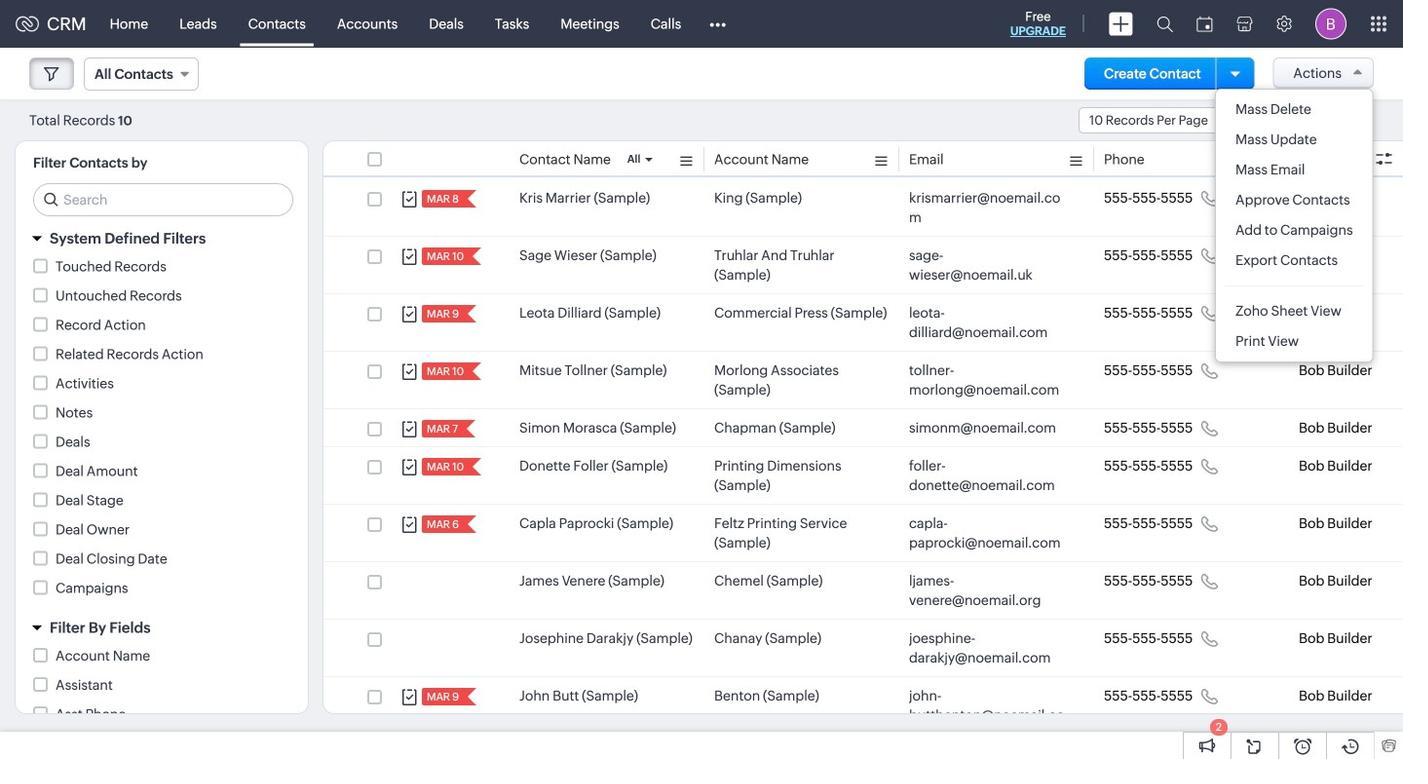 Task type: locate. For each thing, give the bounding box(es) containing it.
create menu element
[[1098, 0, 1145, 47]]

calendar image
[[1197, 16, 1214, 32]]

row group
[[324, 179, 1404, 754]]

None field
[[84, 58, 199, 91], [1079, 107, 1234, 134], [84, 58, 199, 91], [1079, 107, 1234, 134]]

profile element
[[1304, 0, 1359, 47]]

profile image
[[1316, 8, 1347, 39]]

search image
[[1157, 16, 1174, 32]]

create menu image
[[1109, 12, 1134, 36]]

Search text field
[[34, 184, 292, 215]]

navigation
[[1307, 106, 1374, 135]]



Task type: vqa. For each thing, say whether or not it's contained in the screenshot.
Calendar image
yes



Task type: describe. For each thing, give the bounding box(es) containing it.
search element
[[1145, 0, 1185, 48]]

Other Modules field
[[697, 8, 739, 39]]

logo image
[[16, 16, 39, 32]]



